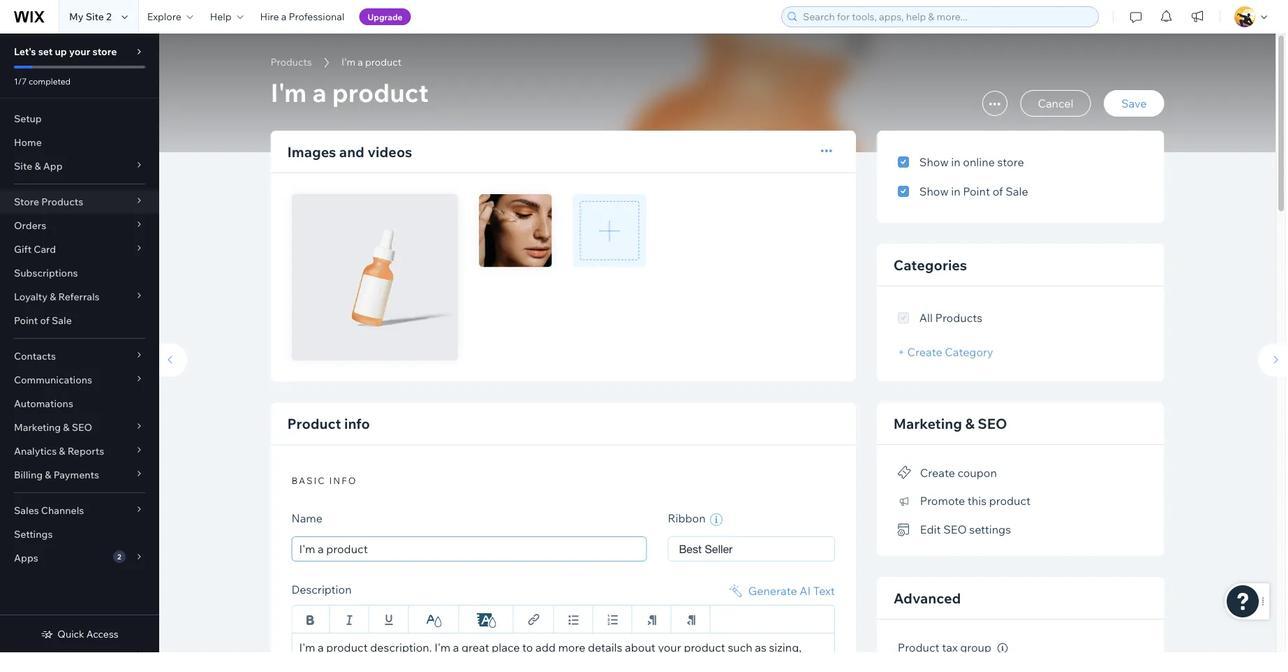 Task type: vqa. For each thing, say whether or not it's contained in the screenshot.
right Sale
yes



Task type: locate. For each thing, give the bounding box(es) containing it.
site right my
[[86, 10, 104, 23]]

images and videos
[[287, 143, 412, 160]]

access
[[86, 628, 118, 640]]

settings
[[970, 523, 1011, 537]]

i'm a product down the upgrade button
[[342, 56, 402, 68]]

0 horizontal spatial marketing
[[14, 421, 61, 433]]

& right billing
[[45, 469, 51, 481]]

i'm a product
[[342, 56, 402, 68], [271, 76, 429, 108]]

products inside popup button
[[41, 196, 83, 208]]

site & app
[[14, 160, 63, 172]]

settings link
[[0, 522, 159, 546]]

& up coupon
[[966, 415, 975, 432]]

Search for tools, apps, help & more... field
[[799, 7, 1094, 27]]

basic
[[292, 475, 326, 486]]

marketing
[[894, 415, 962, 432], [14, 421, 61, 433]]

coupon
[[958, 465, 997, 479]]

0 vertical spatial info
[[344, 415, 370, 432]]

1 horizontal spatial point
[[963, 184, 990, 198]]

promote this product
[[920, 494, 1031, 508]]

i'm down professional
[[342, 56, 356, 68]]

marketing & seo up analytics & reports
[[14, 421, 92, 433]]

1 vertical spatial i'm
[[271, 76, 307, 108]]

basic info
[[292, 475, 357, 486]]

1 vertical spatial show
[[920, 184, 949, 198]]

i'm down products "link"
[[271, 76, 307, 108]]

contacts
[[14, 350, 56, 362]]

categories
[[894, 256, 967, 273]]

a down the upgrade button
[[358, 56, 363, 68]]

quick access button
[[41, 628, 118, 640]]

1 horizontal spatial a
[[312, 76, 327, 108]]

2 vertical spatial products
[[936, 311, 983, 325]]

hire
[[260, 10, 279, 23]]

products right all
[[936, 311, 983, 325]]

product up videos
[[332, 76, 429, 108]]

2 vertical spatial a
[[312, 76, 327, 108]]

product down the upgrade button
[[365, 56, 402, 68]]

& for loyalty & referrals dropdown button
[[50, 291, 56, 303]]

in
[[952, 155, 961, 169], [952, 184, 961, 198]]

sales channels
[[14, 504, 84, 517]]

promote coupon image
[[898, 466, 912, 479]]

1 horizontal spatial marketing & seo
[[894, 415, 1008, 432]]

seo up coupon
[[978, 415, 1008, 432]]

marketing & seo inside dropdown button
[[14, 421, 92, 433]]

2 in from the top
[[952, 184, 961, 198]]

0 horizontal spatial store
[[92, 45, 117, 58]]

product right 'this'
[[989, 494, 1031, 508]]

1 vertical spatial create
[[920, 465, 955, 479]]

1 horizontal spatial sale
[[1006, 184, 1029, 198]]

& for the site & app popup button
[[34, 160, 41, 172]]

generate
[[748, 584, 797, 598]]

1 horizontal spatial i'm
[[342, 56, 356, 68]]

setup link
[[0, 107, 159, 131]]

1 vertical spatial in
[[952, 184, 961, 198]]

subscriptions link
[[0, 261, 159, 285]]

0 horizontal spatial i'm
[[271, 76, 307, 108]]

&
[[34, 160, 41, 172], [50, 291, 56, 303], [966, 415, 975, 432], [63, 421, 70, 433], [59, 445, 65, 457], [45, 469, 51, 481]]

automations
[[14, 397, 73, 410]]

and
[[339, 143, 365, 160]]

a down products "link"
[[312, 76, 327, 108]]

2 down settings link
[[117, 552, 121, 561]]

1 vertical spatial products
[[41, 196, 83, 208]]

0 vertical spatial products
[[271, 56, 312, 68]]

i'm a product up images and videos on the top of the page
[[271, 76, 429, 108]]

name
[[292, 511, 323, 525]]

0 vertical spatial store
[[92, 45, 117, 58]]

1 vertical spatial of
[[40, 314, 50, 327]]

promote this product button
[[898, 491, 1031, 511]]

my site 2
[[69, 10, 112, 23]]

card
[[34, 243, 56, 255]]

store right your
[[92, 45, 117, 58]]

1 horizontal spatial of
[[993, 184, 1003, 198]]

ai
[[800, 584, 811, 598]]

category
[[945, 345, 994, 359]]

sale
[[1006, 184, 1029, 198], [52, 314, 72, 327]]

0 vertical spatial of
[[993, 184, 1003, 198]]

of down online
[[993, 184, 1003, 198]]

0 vertical spatial sale
[[1006, 184, 1029, 198]]

0 vertical spatial i'm a product
[[342, 56, 402, 68]]

& right loyalty
[[50, 291, 56, 303]]

create up promote
[[920, 465, 955, 479]]

1 vertical spatial sale
[[52, 314, 72, 327]]

2 show from the top
[[920, 184, 949, 198]]

2 horizontal spatial products
[[936, 311, 983, 325]]

settings
[[14, 528, 53, 540]]

0 vertical spatial site
[[86, 10, 104, 23]]

home link
[[0, 131, 159, 154]]

1/7
[[14, 76, 27, 86]]

seo settings image
[[898, 523, 912, 536]]

& up analytics & reports
[[63, 421, 70, 433]]

show
[[920, 155, 949, 169], [920, 184, 949, 198]]

marketing up create coupon button
[[894, 415, 962, 432]]

best seller
[[679, 542, 733, 555]]

2 right my
[[106, 10, 112, 23]]

a right hire
[[281, 10, 287, 23]]

of down loyalty & referrals
[[40, 314, 50, 327]]

store
[[92, 45, 117, 58], [998, 155, 1024, 169]]

marketing up analytics
[[14, 421, 61, 433]]

0 vertical spatial create
[[908, 345, 943, 359]]

& inside popup button
[[45, 469, 51, 481]]

sales
[[14, 504, 39, 517]]

cancel button
[[1021, 90, 1091, 117]]

store
[[14, 196, 39, 208]]

store products button
[[0, 190, 159, 214]]

subscriptions
[[14, 267, 78, 279]]

sidebar element
[[0, 34, 159, 653]]

0 vertical spatial show
[[920, 155, 949, 169]]

0 vertical spatial 2
[[106, 10, 112, 23]]

info right basic
[[329, 475, 357, 486]]

0 horizontal spatial 2
[[106, 10, 112, 23]]

0 vertical spatial point
[[963, 184, 990, 198]]

0 horizontal spatial sale
[[52, 314, 72, 327]]

point inside sidebar element
[[14, 314, 38, 327]]

1 in from the top
[[952, 155, 961, 169]]

products up orders dropdown button
[[41, 196, 83, 208]]

seo right edit
[[944, 523, 967, 537]]

marketing inside i'm a product form
[[894, 415, 962, 432]]

upgrade button
[[359, 8, 411, 25]]

0 horizontal spatial site
[[14, 160, 32, 172]]

in for point
[[952, 184, 961, 198]]

quick
[[58, 628, 84, 640]]

& left app
[[34, 160, 41, 172]]

best
[[679, 542, 702, 555]]

billing
[[14, 469, 43, 481]]

seller
[[705, 542, 733, 555]]

seo inside dropdown button
[[72, 421, 92, 433]]

0 horizontal spatial a
[[281, 10, 287, 23]]

analytics & reports
[[14, 445, 104, 457]]

gift card button
[[0, 237, 159, 261]]

1 horizontal spatial 2
[[117, 552, 121, 561]]

of
[[993, 184, 1003, 198], [40, 314, 50, 327]]

point down online
[[963, 184, 990, 198]]

store inside sidebar element
[[92, 45, 117, 58]]

0 horizontal spatial point
[[14, 314, 38, 327]]

text
[[814, 584, 835, 598]]

+ create category button
[[898, 345, 994, 359]]

+ create category
[[898, 345, 994, 359]]

product
[[365, 56, 402, 68], [332, 76, 429, 108], [989, 494, 1031, 508]]

advanced
[[894, 589, 961, 607]]

marketing & seo up create coupon button
[[894, 415, 1008, 432]]

1 vertical spatial 2
[[117, 552, 121, 561]]

save button
[[1104, 90, 1165, 117]]

edit
[[920, 523, 941, 537]]

a
[[281, 10, 287, 23], [358, 56, 363, 68], [312, 76, 327, 108]]

1 show from the top
[[920, 155, 949, 169]]

1 vertical spatial info
[[329, 475, 357, 486]]

seo
[[978, 415, 1008, 432], [72, 421, 92, 433], [944, 523, 967, 537]]

create right the + at bottom right
[[908, 345, 943, 359]]

ribbon
[[668, 511, 708, 525]]

sale down the show in online store
[[1006, 184, 1029, 198]]

0 vertical spatial a
[[281, 10, 287, 23]]

info right product
[[344, 415, 370, 432]]

automations link
[[0, 392, 159, 416]]

0 horizontal spatial marketing & seo
[[14, 421, 92, 433]]

in left online
[[952, 155, 961, 169]]

1 vertical spatial store
[[998, 155, 1024, 169]]

create coupon
[[920, 465, 997, 479]]

info tooltip image
[[998, 643, 1008, 653]]

sale down loyalty & referrals
[[52, 314, 72, 327]]

1 horizontal spatial seo
[[944, 523, 967, 537]]

1 horizontal spatial store
[[998, 155, 1024, 169]]

point down loyalty
[[14, 314, 38, 327]]

& left reports
[[59, 445, 65, 457]]

marketing & seo
[[894, 415, 1008, 432], [14, 421, 92, 433]]

1 vertical spatial point
[[14, 314, 38, 327]]

in down the show in online store
[[952, 184, 961, 198]]

i'm a product form
[[152, 34, 1287, 653]]

show left online
[[920, 155, 949, 169]]

home
[[14, 136, 42, 148]]

point of sale
[[14, 314, 72, 327]]

products down hire a professional link
[[271, 56, 312, 68]]

info
[[344, 415, 370, 432], [329, 475, 357, 486]]

0 horizontal spatial products
[[41, 196, 83, 208]]

1 horizontal spatial products
[[271, 56, 312, 68]]

0 horizontal spatial seo
[[72, 421, 92, 433]]

products for all products
[[936, 311, 983, 325]]

1 vertical spatial site
[[14, 160, 32, 172]]

seo down the automations link
[[72, 421, 92, 433]]

0 vertical spatial i'm
[[342, 56, 356, 68]]

communications button
[[0, 368, 159, 392]]

2 vertical spatial product
[[989, 494, 1031, 508]]

create inside button
[[920, 465, 955, 479]]

0 horizontal spatial of
[[40, 314, 50, 327]]

2 horizontal spatial a
[[358, 56, 363, 68]]

1 horizontal spatial marketing
[[894, 415, 962, 432]]

0 vertical spatial in
[[952, 155, 961, 169]]

show down the show in online store
[[920, 184, 949, 198]]

products
[[271, 56, 312, 68], [41, 196, 83, 208], [936, 311, 983, 325]]

store inside i'm a product form
[[998, 155, 1024, 169]]

online
[[963, 155, 995, 169]]

seo inside button
[[944, 523, 967, 537]]

create
[[908, 345, 943, 359], [920, 465, 955, 479]]

store right online
[[998, 155, 1024, 169]]

site down home
[[14, 160, 32, 172]]



Task type: describe. For each thing, give the bounding box(es) containing it.
setup
[[14, 112, 42, 125]]

site & app button
[[0, 154, 159, 178]]

communications
[[14, 374, 92, 386]]

reports
[[68, 445, 104, 457]]

+
[[898, 345, 905, 359]]

billing & payments
[[14, 469, 99, 481]]

hire a professional
[[260, 10, 345, 23]]

up
[[55, 45, 67, 58]]

loyalty & referrals
[[14, 291, 100, 303]]

1 vertical spatial a
[[358, 56, 363, 68]]

sales channels button
[[0, 499, 159, 522]]

generate ai text
[[748, 584, 835, 598]]

billing & payments button
[[0, 463, 159, 487]]

products for store products
[[41, 196, 83, 208]]

marketing & seo button
[[0, 416, 159, 439]]

all products
[[920, 311, 983, 325]]

product inside promote this product button
[[989, 494, 1031, 508]]

show for show in point of sale
[[920, 184, 949, 198]]

site inside popup button
[[14, 160, 32, 172]]

description
[[292, 583, 352, 596]]

1/7 completed
[[14, 76, 71, 86]]

create coupon button
[[898, 462, 997, 482]]

explore
[[147, 10, 181, 23]]

contacts button
[[0, 344, 159, 368]]

sale inside point of sale link
[[52, 314, 72, 327]]

info for basic info
[[329, 475, 357, 486]]

point of sale link
[[0, 309, 159, 332]]

loyalty
[[14, 291, 47, 303]]

edit seo settings
[[920, 523, 1011, 537]]

promote
[[920, 494, 965, 508]]

& for marketing & seo dropdown button
[[63, 421, 70, 433]]

save
[[1122, 96, 1147, 110]]

gift
[[14, 243, 32, 255]]

in for online
[[952, 155, 961, 169]]

edit seo settings button
[[898, 519, 1011, 539]]

0 vertical spatial product
[[365, 56, 402, 68]]

loyalty & referrals button
[[0, 285, 159, 309]]

products inside "link"
[[271, 56, 312, 68]]

this
[[968, 494, 987, 508]]

let's set up your store
[[14, 45, 117, 58]]

let's
[[14, 45, 36, 58]]

help button
[[202, 0, 252, 34]]

1 horizontal spatial site
[[86, 10, 104, 23]]

& for analytics & reports popup button
[[59, 445, 65, 457]]

show in point of sale
[[920, 184, 1029, 198]]

2 horizontal spatial seo
[[978, 415, 1008, 432]]

channels
[[41, 504, 84, 517]]

upgrade
[[368, 12, 403, 22]]

all
[[920, 311, 933, 325]]

cancel
[[1038, 96, 1074, 110]]

referrals
[[58, 291, 100, 303]]

app
[[43, 160, 63, 172]]

Add a product name text field
[[292, 536, 647, 562]]

quick access
[[58, 628, 118, 640]]

analytics & reports button
[[0, 439, 159, 463]]

marketing inside dropdown button
[[14, 421, 61, 433]]

analytics
[[14, 445, 57, 457]]

of inside sidebar element
[[40, 314, 50, 327]]

help
[[210, 10, 232, 23]]

professional
[[289, 10, 345, 23]]

payments
[[54, 469, 99, 481]]

& for billing & payments popup button
[[45, 469, 51, 481]]

info for product info
[[344, 415, 370, 432]]

videos
[[368, 143, 412, 160]]

completed
[[29, 76, 71, 86]]

sale inside i'm a product form
[[1006, 184, 1029, 198]]

my
[[69, 10, 83, 23]]

hire a professional link
[[252, 0, 353, 34]]

false text field
[[292, 633, 835, 653]]

1 vertical spatial product
[[332, 76, 429, 108]]

show for show in online store
[[920, 155, 949, 169]]

1 vertical spatial i'm a product
[[271, 76, 429, 108]]

show in online store
[[920, 155, 1024, 169]]

products link
[[264, 55, 319, 69]]

orders button
[[0, 214, 159, 237]]

orders
[[14, 219, 46, 232]]

store products
[[14, 196, 83, 208]]

gift card
[[14, 243, 56, 255]]

images
[[287, 143, 336, 160]]

of inside i'm a product form
[[993, 184, 1003, 198]]

& inside i'm a product form
[[966, 415, 975, 432]]

your
[[69, 45, 90, 58]]

marketing & seo inside i'm a product form
[[894, 415, 1008, 432]]

point inside i'm a product form
[[963, 184, 990, 198]]

generate ai text button
[[728, 583, 835, 599]]

promote image
[[898, 495, 912, 507]]

2 inside sidebar element
[[117, 552, 121, 561]]



